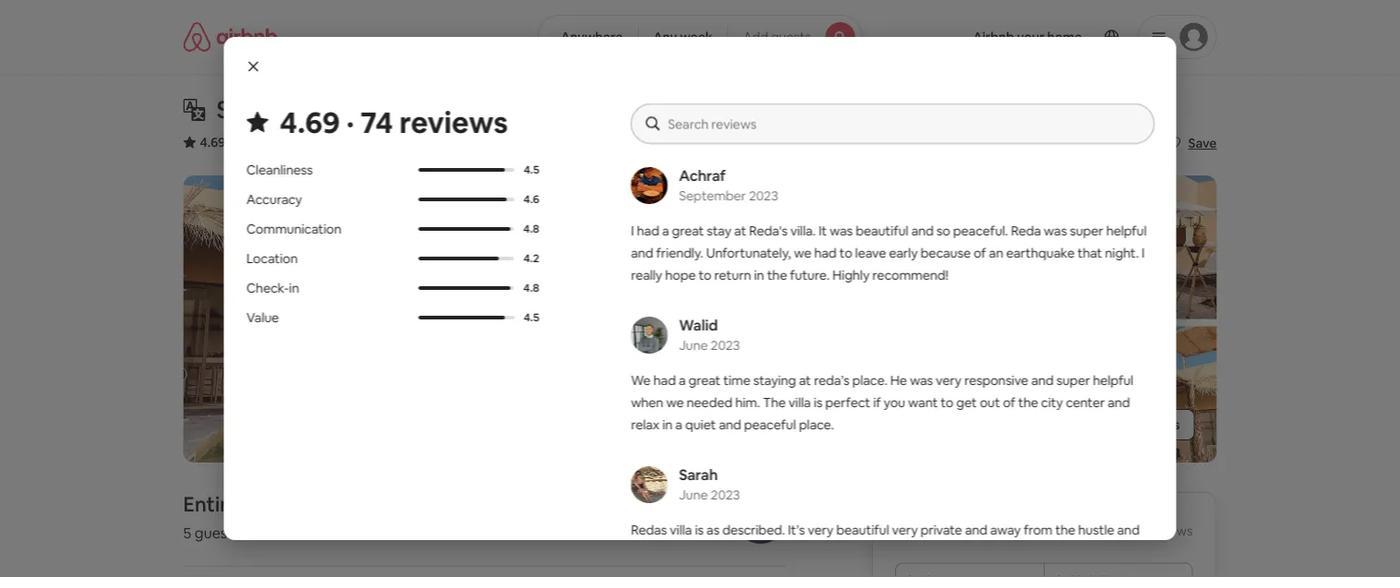Task type: vqa. For each thing, say whether or not it's contained in the screenshot.


Task type: locate. For each thing, give the bounding box(es) containing it.
0 vertical spatial you
[[884, 394, 905, 411]]

if right anytime in the left bottom of the page
[[682, 566, 690, 577]]

automatically translated title: stunning bali marrakech pool villa image
[[183, 99, 205, 121]]

of inside i had a great stay at reda's villa. it was beautiful and so peaceful. reda was super helpful and friendly. unfortunately, we had to leave early because of an earthquake that night. i really hope to return in the future. highly recommend!
[[974, 245, 986, 261]]

described.
[[722, 522, 785, 538]]

very
[[936, 372, 962, 389], [808, 522, 833, 538], [892, 522, 918, 538], [851, 544, 877, 560]]

beautiful up amazing
[[836, 522, 889, 538]]

been
[[1018, 566, 1049, 577]]

peaceful.
[[953, 223, 1008, 239]]

amazing
[[868, 566, 918, 577]]

had right we
[[653, 372, 676, 389]]

beautiful
[[856, 223, 908, 239], [836, 522, 889, 538]]

a
[[662, 223, 669, 239], [679, 372, 686, 389], [675, 416, 682, 433], [1031, 544, 1038, 560]]

0 horizontal spatial if
[[682, 566, 690, 577]]

helpful up night.
[[1106, 223, 1147, 239]]

june inside walid june 2023
[[679, 337, 708, 354]]

1 horizontal spatial you
[[884, 394, 905, 411]]

call
[[1041, 544, 1061, 560]]

stay inside redas villa is as described. it's very beautiful very private and away from the hustle and bustle of marrakech. the caretaker is very helpful and available with a call or text anytime if you need something. i had an amazing stay here. i have been to marrakech
[[921, 566, 946, 577]]

the down staying on the bottom right of the page
[[763, 394, 786, 411]]

hope
[[665, 267, 696, 283]]

had inside we had a great time staying at reda's place. he was very responsive and super helpful when we needed him. the villa is perfect if you want to get out of the city center and relax in a quiet and peaceful place.
[[653, 372, 676, 389]]

· left marrakech-
[[346, 102, 354, 141]]

2 horizontal spatial 4.69
[[1096, 523, 1122, 539]]

4.69 for 4.69 ·
[[200, 134, 226, 151]]

3 2 from the left
[[397, 523, 405, 542]]

and up all
[[1108, 394, 1130, 411]]

in right relax
[[662, 416, 672, 433]]

0 vertical spatial great
[[672, 223, 704, 239]]

is left as at the bottom right
[[695, 522, 704, 538]]

0 horizontal spatial at
[[734, 223, 746, 239]]

2023 inside walid june 2023
[[710, 337, 740, 354]]

1 horizontal spatial we
[[794, 245, 811, 261]]

i up really
[[631, 223, 634, 239]]

i down caretaker
[[820, 566, 823, 577]]

place.
[[852, 372, 887, 389], [799, 416, 834, 433]]

check-in
[[246, 280, 299, 296]]

4.8 down 4.2
[[523, 281, 539, 295]]

you inside we had a great time staying at reda's place. he was very responsive and super helpful when we needed him. the villa is perfect if you want to get out of the city center and relax in a quiet and peaceful place.
[[884, 394, 905, 411]]

safi,
[[457, 134, 483, 151]]

4.5 for value
[[524, 310, 539, 325]]

2 vertical spatial 2023
[[710, 487, 740, 503]]

communication
[[246, 221, 341, 237]]

june for sarah
[[679, 487, 708, 503]]

beautiful inside i had a great stay at reda's villa. it was beautiful and so peaceful. reda was super helpful and friendly. unfortunately, we had to leave early because of an earthquake that night. i really hope to return in the future. highly recommend!
[[856, 223, 908, 239]]

stay down 'september'
[[707, 223, 731, 239]]

$157 night
[[896, 515, 978, 542]]

have
[[987, 566, 1015, 577]]

any week
[[654, 29, 713, 45]]

helpful
[[1106, 223, 1147, 239], [1093, 372, 1134, 389], [880, 544, 920, 560]]

1 vertical spatial great
[[688, 372, 720, 389]]

entire
[[183, 491, 239, 517]]

1 vertical spatial the
[[1018, 394, 1038, 411]]

none search field containing anywhere
[[538, 15, 863, 59]]

and up city in the right of the page
[[1031, 372, 1054, 389]]

a left call
[[1031, 544, 1038, 560]]

2023 inside achraf september 2023
[[749, 187, 778, 204]]

0 vertical spatial guests
[[771, 29, 811, 45]]

1 horizontal spatial 4.69
[[279, 102, 340, 141]]

2 2 from the left
[[342, 523, 350, 542]]

5
[[183, 523, 191, 542]]

4.2 out of 5.0 image
[[418, 257, 514, 260], [418, 257, 499, 260]]

super up center at the bottom right
[[1057, 372, 1090, 389]]

0 vertical spatial beautiful
[[856, 223, 908, 239]]

at
[[734, 223, 746, 239], [799, 372, 811, 389]]

0 vertical spatial of
[[974, 245, 986, 261]]

0 vertical spatial 4.5
[[524, 163, 539, 177]]

great inside i had a great stay at reda's villa. it was beautiful and so peaceful. reda was super helpful and friendly. unfortunately, we had to leave early because of an earthquake that night. i really hope to return in the future. highly recommend!
[[672, 223, 704, 239]]

· left bedrooms
[[243, 523, 247, 542]]

2023 down sarah
[[710, 487, 740, 503]]

time
[[723, 372, 750, 389]]

we
[[794, 245, 811, 261], [666, 394, 684, 411]]

the inside we had a great time staying at reda's place. he was very responsive and super helpful when we needed him. the villa is perfect if you want to get out of the city center and relax in a quiet and peaceful place.
[[763, 394, 786, 411]]

1 horizontal spatial is
[[814, 394, 822, 411]]

1 vertical spatial 4.5
[[524, 310, 539, 325]]

great up friendly.
[[672, 223, 704, 239]]

june inside sarah june 2023
[[679, 487, 708, 503]]

0 vertical spatial is
[[814, 394, 822, 411]]

0 horizontal spatial an
[[851, 566, 865, 577]]

2 left bedrooms
[[250, 523, 258, 542]]

1 vertical spatial reviews
[[1148, 523, 1193, 539]]

super up that
[[1070, 223, 1103, 239]]

to inside we had a great time staying at reda's place. he was very responsive and super helpful when we needed him. the villa is perfect if you want to get out of the city center and relax in a quiet and peaceful place.
[[941, 394, 954, 411]]

to
[[839, 245, 852, 261], [699, 267, 711, 283], [941, 394, 954, 411], [1051, 566, 1064, 577]]

and up available
[[965, 522, 987, 538]]

0 vertical spatial helpful
[[1106, 223, 1147, 239]]

2023 for achraf
[[749, 187, 778, 204]]

reda's
[[749, 223, 787, 239]]

to up highly on the top
[[839, 245, 852, 261]]

1 vertical spatial helpful
[[1093, 372, 1134, 389]]

2 horizontal spatial the
[[1055, 522, 1075, 538]]

2 left beds on the left of the page
[[342, 523, 350, 542]]

available
[[949, 544, 1000, 560]]

of inside we had a great time staying at reda's place. he was very responsive and super helpful when we needed him. the villa is perfect if you want to get out of the city center and relax in a quiet and peaceful place.
[[1003, 394, 1015, 411]]

something.
[[750, 566, 817, 577]]

super inside we had a great time staying at reda's place. he was very responsive and super helpful when we needed him. the villa is perfect if you want to get out of the city center and relax in a quiet and peaceful place.
[[1057, 372, 1090, 389]]

1 june from the top
[[679, 337, 708, 354]]

0 horizontal spatial stay
[[707, 223, 731, 239]]

needed
[[686, 394, 732, 411]]

1 horizontal spatial in
[[662, 416, 672, 433]]

it's
[[788, 522, 805, 538]]

an down peaceful. at the right top
[[989, 245, 1003, 261]]

city
[[1041, 394, 1063, 411]]

achraf
[[679, 166, 726, 185]]

in down "unfortunately,"
[[754, 267, 764, 283]]

the inside we had a great time staying at reda's place. he was very responsive and super helpful when we needed him. the villa is perfect if you want to get out of the city center and relax in a quiet and peaceful place.
[[1018, 394, 1038, 411]]

helpful inside i had a great stay at reda's villa. it was beautiful and so peaceful. reda was super helpful and friendly. unfortunately, we had to leave early because of an earthquake that night. i really hope to return in the future. highly recommend!
[[1106, 223, 1147, 239]]

a up friendly.
[[662, 223, 669, 239]]

0 vertical spatial super
[[1070, 223, 1103, 239]]

0 horizontal spatial we
[[666, 394, 684, 411]]

· up cleanliness
[[306, 134, 310, 153]]

4.69 · 74 reviews
[[279, 102, 508, 141], [1096, 523, 1193, 539]]

1 horizontal spatial an
[[989, 245, 1003, 261]]

1 horizontal spatial place.
[[852, 372, 887, 389]]

him.
[[735, 394, 760, 411]]

0 vertical spatial 74
[[360, 102, 393, 141]]

2023 inside sarah june 2023
[[710, 487, 740, 503]]

great for achraf
[[672, 223, 704, 239]]

1 vertical spatial the
[[754, 544, 777, 560]]

1 horizontal spatial was
[[910, 372, 933, 389]]

· left beds on the left of the page
[[335, 523, 339, 542]]

0 horizontal spatial reviews
[[399, 102, 508, 141]]

guests right add
[[771, 29, 811, 45]]

the inside i had a great stay at reda's villa. it was beautiful and so peaceful. reda was super helpful and friendly. unfortunately, we had to leave early because of an earthquake that night. i really hope to return in the future. highly recommend!
[[767, 267, 787, 283]]

1 vertical spatial place.
[[799, 416, 834, 433]]

the inside redas villa is as described. it's very beautiful very private and away from the hustle and bustle of marrakech. the caretaker is very helpful and available with a call or text anytime if you need something. i had an amazing stay here. i have been to marrakech
[[754, 544, 777, 560]]

is
[[814, 394, 822, 411], [695, 522, 704, 538], [840, 544, 849, 560]]

0 horizontal spatial the
[[767, 267, 787, 283]]

1 horizontal spatial 74
[[1132, 523, 1145, 539]]

0 vertical spatial 4.69 · 74 reviews
[[279, 102, 508, 141]]

villa inside redas villa is as described. it's very beautiful very private and away from the hustle and bustle of marrakech. the caretaker is very helpful and available with a call or text anytime if you need something. i had an amazing stay here. i have been to marrakech
[[670, 522, 692, 538]]

in
[[754, 267, 764, 283], [289, 280, 299, 296], [662, 416, 672, 433]]

villa down staying on the bottom right of the page
[[788, 394, 811, 411]]

so
[[937, 223, 950, 239]]

an left amazing
[[851, 566, 865, 577]]

the
[[763, 394, 786, 411], [754, 544, 777, 560]]

0 vertical spatial 2023
[[749, 187, 778, 204]]

an
[[989, 245, 1003, 261], [851, 566, 865, 577]]

1 horizontal spatial guests
[[771, 29, 811, 45]]

1 vertical spatial super
[[1057, 372, 1090, 389]]

0 vertical spatial 4.8
[[523, 222, 539, 236]]

you inside redas villa is as described. it's very beautiful very private and away from the hustle and bustle of marrakech. the caretaker is very helpful and available with a call or text anytime if you need something. i had an amazing stay here. i have been to marrakech
[[693, 566, 714, 577]]

None search field
[[538, 15, 863, 59]]

villa inside entire villa hosted by reda 5 guests · 2 bedrooms · 2 beds · 2 baths
[[244, 491, 281, 517]]

here.
[[949, 566, 979, 577]]

0 vertical spatial june
[[679, 337, 708, 354]]

1 vertical spatial an
[[851, 566, 865, 577]]

the inside redas villa is as described. it's very beautiful very private and away from the hustle and bustle of marrakech. the caretaker is very helpful and available with a call or text anytime if you need something. i had an amazing stay here. i have been to marrakech
[[1055, 522, 1075, 538]]

2023 up the reda's
[[749, 187, 778, 204]]

0 vertical spatial at
[[734, 223, 746, 239]]

had
[[637, 223, 659, 239], [814, 245, 837, 261], [653, 372, 676, 389], [826, 566, 848, 577]]

of inside redas villa is as described. it's very beautiful very private and away from the hustle and bustle of marrakech. the caretaker is very helpful and available with a call or text anytime if you need something. i had an amazing stay here. i have been to marrakech
[[670, 544, 683, 560]]

and up really
[[631, 245, 653, 261]]

1 vertical spatial 4.8
[[523, 281, 539, 295]]

2 vertical spatial is
[[840, 544, 849, 560]]

villa for as
[[670, 522, 692, 538]]

· down the 'stunning'
[[229, 134, 232, 151]]

1 vertical spatial we
[[666, 394, 684, 411]]

any week button
[[638, 15, 729, 59]]

0 vertical spatial if
[[873, 394, 881, 411]]

0 horizontal spatial 74
[[360, 102, 393, 141]]

was right it
[[830, 223, 853, 239]]

pool
[[492, 94, 541, 125]]

place. left he
[[852, 372, 887, 389]]

0 horizontal spatial 2
[[250, 523, 258, 542]]

marrakech.
[[686, 544, 751, 560]]

4.8 up 4.2
[[523, 222, 539, 236]]

1 horizontal spatial at
[[799, 372, 811, 389]]

1 vertical spatial if
[[682, 566, 690, 577]]

in down "location"
[[289, 280, 299, 296]]

the up "or"
[[1055, 522, 1075, 538]]

guests
[[771, 29, 811, 45], [195, 523, 240, 542]]

want
[[908, 394, 938, 411]]

4.69 down automatically translated title: stunning bali marrakech pool villa icon
[[200, 134, 226, 151]]

very up amazing
[[851, 544, 877, 560]]

was up want
[[910, 372, 933, 389]]

and
[[911, 223, 934, 239], [631, 245, 653, 261], [1031, 372, 1054, 389], [1108, 394, 1130, 411], [719, 416, 741, 433], [965, 522, 987, 538], [1117, 522, 1140, 538], [923, 544, 946, 560]]

great for walid
[[688, 372, 720, 389]]

really
[[631, 267, 662, 283]]

0 horizontal spatial guests
[[195, 523, 240, 542]]

2 4.8 from the top
[[523, 281, 539, 295]]

0 vertical spatial we
[[794, 245, 811, 261]]

2 horizontal spatial 2
[[397, 523, 405, 542]]

villa
[[546, 94, 594, 125]]

0 vertical spatial place.
[[852, 372, 887, 389]]

4.8 for communication
[[523, 222, 539, 236]]

the left city in the right of the page
[[1018, 394, 1038, 411]]

night.
[[1105, 245, 1139, 261]]

2023 down 'walid'
[[710, 337, 740, 354]]

add
[[743, 29, 769, 45]]

1 vertical spatial of
[[1003, 394, 1015, 411]]

0 vertical spatial the
[[763, 394, 786, 411]]

0 vertical spatial an
[[989, 245, 1003, 261]]

june down sarah
[[679, 487, 708, 503]]

2 vertical spatial of
[[670, 544, 683, 560]]

1 4.5 from the top
[[524, 163, 539, 177]]

of down peaceful. at the right top
[[974, 245, 986, 261]]

learn more about the host, reda. image
[[735, 492, 787, 544], [735, 492, 787, 544]]

1 vertical spatial 4.69 · 74 reviews
[[1096, 523, 1193, 539]]

guests down "entire"
[[195, 523, 240, 542]]

stay
[[707, 223, 731, 239], [921, 566, 946, 577]]

very up get
[[936, 372, 962, 389]]

june down 'walid'
[[679, 337, 708, 354]]

1 horizontal spatial of
[[974, 245, 986, 261]]

1 vertical spatial 74
[[1132, 523, 1145, 539]]

if right perfect
[[873, 394, 881, 411]]

a left quiet
[[675, 416, 682, 433]]

1 vertical spatial beautiful
[[836, 522, 889, 538]]

1 horizontal spatial 2
[[342, 523, 350, 542]]

stay left here.
[[921, 566, 946, 577]]

june for walid
[[679, 337, 708, 354]]

walid june 2023
[[679, 315, 740, 354]]

helpful up amazing
[[880, 544, 920, 560]]

sarah image
[[631, 466, 668, 503], [631, 466, 668, 503]]

1 vertical spatial 2023
[[710, 337, 740, 354]]

of right the bustle
[[670, 544, 683, 560]]

beautiful inside redas villa is as described. it's very beautiful very private and away from the hustle and bustle of marrakech. the caretaker is very helpful and available with a call or text anytime if you need something. i had an amazing stay here. i have been to marrakech
[[836, 522, 889, 538]]

4.69 inside dialog
[[279, 102, 340, 141]]

4.5 out of 5.0 image
[[418, 168, 514, 172], [418, 168, 505, 172], [418, 316, 514, 320], [418, 316, 505, 320]]

0 vertical spatial stay
[[707, 223, 731, 239]]

1 horizontal spatial the
[[1018, 394, 1038, 411]]

4.69 · 74 reviews inside dialog
[[279, 102, 508, 141]]

of right out
[[1003, 394, 1015, 411]]

i
[[631, 223, 634, 239], [1142, 245, 1145, 261], [820, 566, 823, 577], [981, 566, 984, 577]]

0 horizontal spatial 4.69 · 74 reviews
[[279, 102, 508, 141]]

0 horizontal spatial was
[[830, 223, 853, 239]]

4.69 for 4.69 · 74 reviews
[[279, 102, 340, 141]]

0 horizontal spatial of
[[670, 544, 683, 560]]

reviews
[[399, 102, 508, 141], [1148, 523, 1193, 539]]

we right when
[[666, 394, 684, 411]]

at inside we had a great time staying at reda's place. he was very responsive and super helpful when we needed him. the villa is perfect if you want to get out of the city center and relax in a quiet and peaceful place.
[[799, 372, 811, 389]]

4.69 · 74 reviews dialog
[[224, 37, 1177, 577]]

villa up bedrooms
[[244, 491, 281, 517]]

2023
[[749, 187, 778, 204], [710, 337, 740, 354], [710, 487, 740, 503]]

2 june from the top
[[679, 487, 708, 503]]

stunning bali marrakech pool villa
[[217, 94, 594, 125]]

stunning bali marrakech pool villa image 3 image
[[708, 326, 959, 463]]

marrakech, marrakech-safi, morocco button
[[317, 131, 539, 153]]

to left get
[[941, 394, 954, 411]]

2 horizontal spatial of
[[1003, 394, 1015, 411]]

and down him.
[[719, 416, 741, 433]]

week
[[680, 29, 713, 45]]

helpful up center at the bottom right
[[1093, 372, 1134, 389]]

2 horizontal spatial in
[[754, 267, 764, 283]]

2 4.5 from the top
[[524, 310, 539, 325]]

in inside we had a great time staying at reda's place. he was very responsive and super helpful when we needed him. the villa is perfect if you want to get out of the city center and relax in a quiet and peaceful place.
[[662, 416, 672, 433]]

stunning bali marrakech pool villa image 4 image
[[966, 175, 1217, 319]]

1 vertical spatial guests
[[195, 523, 240, 542]]

0 horizontal spatial villa
[[244, 491, 281, 517]]

0 horizontal spatial is
[[695, 522, 704, 538]]

2 horizontal spatial villa
[[788, 394, 811, 411]]

was
[[830, 223, 853, 239], [1044, 223, 1067, 239], [910, 372, 933, 389]]

2 left baths
[[397, 523, 405, 542]]

2 vertical spatial villa
[[670, 522, 692, 538]]

great inside we had a great time staying at reda's place. he was very responsive and super helpful when we needed him. the villa is perfect if you want to get out of the city center and relax in a quiet and peaceful place.
[[688, 372, 720, 389]]

0 vertical spatial the
[[767, 267, 787, 283]]

the down described.
[[754, 544, 777, 560]]

2 vertical spatial the
[[1055, 522, 1075, 538]]

0 vertical spatial villa
[[788, 394, 811, 411]]

future.
[[790, 267, 830, 283]]

was inside we had a great time staying at reda's place. he was very responsive and super helpful when we needed him. the villa is perfect if you want to get out of the city center and relax in a quiet and peaceful place.
[[910, 372, 933, 389]]

4.8 out of 5.0 image
[[418, 227, 514, 231], [418, 227, 510, 231], [418, 286, 514, 290], [418, 286, 510, 290]]

you
[[884, 394, 905, 411], [693, 566, 714, 577]]

morocco
[[485, 134, 539, 151]]

is right caretaker
[[840, 544, 849, 560]]

4.69 up cleanliness
[[279, 102, 340, 141]]

and down private
[[923, 544, 946, 560]]

1 vertical spatial you
[[693, 566, 714, 577]]

1 horizontal spatial stay
[[921, 566, 946, 577]]

had down caretaker
[[826, 566, 848, 577]]

4.6 out of 5.0 image
[[418, 198, 514, 201], [418, 198, 506, 201]]

0 horizontal spatial in
[[289, 280, 299, 296]]

the left future.
[[767, 267, 787, 283]]

villa
[[788, 394, 811, 411], [244, 491, 281, 517], [670, 522, 692, 538]]

stunning bali marrakech pool villa image 1 image
[[183, 175, 700, 463]]

share button
[[1084, 127, 1156, 159]]

4.5 up the 4.6 at the top left of the page
[[524, 163, 539, 177]]

night
[[943, 521, 978, 540]]

at up "unfortunately,"
[[734, 223, 746, 239]]

4.5 down 4.2
[[524, 310, 539, 325]]

you down he
[[884, 394, 905, 411]]

achraf image
[[631, 167, 668, 204], [631, 167, 668, 204]]

is down reda's
[[814, 394, 822, 411]]

1 horizontal spatial villa
[[670, 522, 692, 538]]

1 4.8 from the top
[[523, 222, 539, 236]]

staying
[[753, 372, 796, 389]]

value
[[246, 309, 279, 326]]

· right hustle
[[1125, 523, 1128, 539]]

to inside redas villa is as described. it's very beautiful very private and away from the hustle and bustle of marrakech. the caretaker is very helpful and available with a call or text anytime if you need something. i had an amazing stay here. i have been to marrakech
[[1051, 566, 1064, 577]]

was up earthquake
[[1044, 223, 1067, 239]]

to down call
[[1051, 566, 1064, 577]]

0 horizontal spatial you
[[693, 566, 714, 577]]

1 horizontal spatial reviews
[[1148, 523, 1193, 539]]

with
[[1003, 544, 1028, 560]]

unfortunately,
[[706, 245, 791, 261]]

2 vertical spatial helpful
[[880, 544, 920, 560]]

1 vertical spatial at
[[799, 372, 811, 389]]

an inside redas villa is as described. it's very beautiful very private and away from the hustle and bustle of marrakech. the caretaker is very helpful and available with a call or text anytime if you need something. i had an amazing stay here. i have been to marrakech
[[851, 566, 865, 577]]

2 horizontal spatial was
[[1044, 223, 1067, 239]]

4.69
[[279, 102, 340, 141], [200, 134, 226, 151], [1096, 523, 1122, 539]]

4.69 up text
[[1096, 523, 1122, 539]]

4.8 for check-in
[[523, 281, 539, 295]]

1 vertical spatial villa
[[244, 491, 281, 517]]

we down the villa.
[[794, 245, 811, 261]]

1 horizontal spatial if
[[873, 394, 881, 411]]

0 horizontal spatial 4.69
[[200, 134, 226, 151]]

an inside i had a great stay at reda's villa. it was beautiful and so peaceful. reda was super helpful and friendly. unfortunately, we had to leave early because of an earthquake that night. i really hope to return in the future. highly recommend!
[[989, 245, 1003, 261]]

show all photos
[[1085, 416, 1180, 433]]

you down marrakech. on the bottom
[[693, 566, 714, 577]]

beautiful up leave
[[856, 223, 908, 239]]

· marrakech, marrakech-safi, morocco
[[306, 134, 539, 153]]

a inside i had a great stay at reda's villa. it was beautiful and so peaceful. reda was super helpful and friendly. unfortunately, we had to leave early because of an earthquake that night. i really hope to return in the future. highly recommend!
[[662, 223, 669, 239]]

0 vertical spatial reviews
[[399, 102, 508, 141]]

bustle
[[631, 544, 668, 560]]

1 vertical spatial is
[[695, 522, 704, 538]]

in inside i had a great stay at reda's villa. it was beautiful and so peaceful. reda was super helpful and friendly. unfortunately, we had to leave early because of an earthquake that night. i really hope to return in the future. highly recommend!
[[754, 267, 764, 283]]

1 vertical spatial stay
[[921, 566, 946, 577]]

1 vertical spatial june
[[679, 487, 708, 503]]

great up needed
[[688, 372, 720, 389]]

place. down perfect
[[799, 416, 834, 433]]

at left reda's
[[799, 372, 811, 389]]

villa right redas at the left bottom
[[670, 522, 692, 538]]



Task type: describe. For each thing, give the bounding box(es) containing it.
stunning bali marrakech pool villa image 2 image
[[708, 175, 959, 319]]

redas
[[631, 522, 667, 538]]

villa.
[[790, 223, 816, 239]]

very inside we had a great time staying at reda's place. he was very responsive and super helpful when we needed him. the villa is perfect if you want to get out of the city center and relax in a quiet and peaceful place.
[[936, 372, 962, 389]]

center
[[1066, 394, 1105, 411]]

accuracy
[[246, 191, 302, 208]]

$157
[[896, 515, 939, 542]]

is inside we had a great time staying at reda's place. he was very responsive and super helpful when we needed him. the villa is perfect if you want to get out of the city center and relax in a quiet and peaceful place.
[[814, 394, 822, 411]]

2023 for sarah
[[710, 487, 740, 503]]

as
[[706, 522, 719, 538]]

4.6
[[523, 192, 539, 206]]

get
[[956, 394, 977, 411]]

cleanliness
[[246, 162, 312, 178]]

sarah
[[679, 465, 718, 484]]

walid
[[679, 315, 718, 334]]

early
[[889, 245, 918, 261]]

stay inside i had a great stay at reda's villa. it was beautiful and so peaceful. reda was super helpful and friendly. unfortunately, we had to leave early because of an earthquake that night. i really hope to return in the future. highly recommend!
[[707, 223, 731, 239]]

share
[[1114, 135, 1148, 151]]

and left so
[[911, 223, 934, 239]]

had down it
[[814, 245, 837, 261]]

add guests button
[[728, 15, 863, 59]]

Search reviews, Press 'Enter' to search text field
[[668, 114, 1136, 133]]

· inside "· marrakech, marrakech-safi, morocco"
[[306, 134, 310, 153]]

from
[[1024, 522, 1053, 538]]

to right hope
[[699, 267, 711, 283]]

2 horizontal spatial is
[[840, 544, 849, 560]]

1 horizontal spatial 4.69 · 74 reviews
[[1096, 523, 1193, 539]]

had inside redas villa is as described. it's very beautiful very private and away from the hustle and bustle of marrakech. the caretaker is very helpful and available with a call or text anytime if you need something. i had an amazing stay here. i have been to marrakech
[[826, 566, 848, 577]]

we inside we had a great time staying at reda's place. he was very responsive and super helpful when we needed him. the villa is perfect if you want to get out of the city center and relax in a quiet and peaceful place.
[[666, 394, 684, 411]]

i right night.
[[1142, 245, 1145, 261]]

location
[[246, 250, 298, 267]]

peaceful
[[744, 416, 796, 433]]

if inside redas villa is as described. it's very beautiful very private and away from the hustle and bustle of marrakech. the caretaker is very helpful and available with a call or text anytime if you need something. i had an amazing stay here. i have been to marrakech
[[682, 566, 690, 577]]

recommend!
[[872, 267, 948, 283]]

at inside i had a great stay at reda's villa. it was beautiful and so peaceful. reda was super helpful and friendly. unfortunately, we had to leave early because of an earthquake that night. i really hope to return in the future. highly recommend!
[[734, 223, 746, 239]]

photos
[[1137, 416, 1180, 433]]

when
[[631, 394, 663, 411]]

save button
[[1159, 127, 1225, 159]]

return
[[714, 267, 751, 283]]

4.5 for cleanliness
[[524, 163, 539, 177]]

away
[[990, 522, 1021, 538]]

private
[[921, 522, 962, 538]]

baths
[[409, 523, 447, 542]]

responsive
[[964, 372, 1028, 389]]

out
[[980, 394, 1000, 411]]

anytime
[[631, 566, 679, 577]]

that
[[1077, 245, 1102, 261]]

any
[[654, 29, 677, 45]]

we inside i had a great stay at reda's villa. it was beautiful and so peaceful. reda was super helpful and friendly. unfortunately, we had to leave early because of an earthquake that night. i really hope to return in the future. highly recommend!
[[794, 245, 811, 261]]

beds
[[353, 523, 387, 542]]

marrakech-
[[388, 134, 457, 151]]

i left have
[[981, 566, 984, 577]]

guests inside entire villa hosted by reda 5 guests · 2 bedrooms · 2 beds · 2 baths
[[195, 523, 240, 542]]

reda
[[1011, 223, 1041, 239]]

save
[[1189, 135, 1217, 151]]

villa for by reda
[[244, 491, 281, 517]]

1 2 from the left
[[250, 523, 258, 542]]

by reda
[[356, 491, 433, 517]]

a right we
[[679, 372, 686, 389]]

villa inside we had a great time staying at reda's place. he was very responsive and super helpful when we needed him. the villa is perfect if you want to get out of the city center and relax in a quiet and peaceful place.
[[788, 394, 811, 411]]

hustle
[[1078, 522, 1114, 538]]

helpful inside redas villa is as described. it's very beautiful very private and away from the hustle and bustle of marrakech. the caretaker is very helpful and available with a call or text anytime if you need something. i had an amazing stay here. i have been to marrakech
[[880, 544, 920, 560]]

had up friendly.
[[637, 223, 659, 239]]

sarah june 2023
[[679, 465, 740, 503]]

marrakech,
[[317, 134, 385, 151]]

reda's
[[814, 372, 849, 389]]

4.69 ·
[[200, 134, 232, 151]]

if inside we had a great time staying at reda's place. he was very responsive and super helpful when we needed him. the villa is perfect if you want to get out of the city center and relax in a quiet and peaceful place.
[[873, 394, 881, 411]]

it
[[818, 223, 827, 239]]

show all photos button
[[1048, 409, 1195, 440]]

4.2
[[523, 251, 539, 266]]

we
[[631, 372, 651, 389]]

reviews inside dialog
[[399, 102, 508, 141]]

profile element
[[885, 0, 1217, 74]]

bedrooms
[[262, 523, 332, 542]]

check-
[[246, 280, 289, 296]]

because
[[921, 245, 971, 261]]

walid image
[[631, 317, 668, 354]]

walid image
[[631, 317, 668, 354]]

achraf september 2023
[[679, 166, 778, 204]]

i had a great stay at reda's villa. it was beautiful and so peaceful. reda was super helpful and friendly. unfortunately, we had to leave early because of an earthquake that night. i really hope to return in the future. highly recommend!
[[631, 223, 1147, 283]]

74 inside dialog
[[360, 102, 393, 141]]

september
[[679, 187, 746, 204]]

leave
[[855, 245, 886, 261]]

helpful inside we had a great time staying at reda's place. he was very responsive and super helpful when we needed him. the villa is perfect if you want to get out of the city center and relax in a quiet and peaceful place.
[[1093, 372, 1134, 389]]

caretaker
[[780, 544, 837, 560]]

earthquake
[[1006, 245, 1075, 261]]

guests inside button
[[771, 29, 811, 45]]

he
[[890, 372, 907, 389]]

very left private
[[892, 522, 918, 538]]

· inside dialog
[[346, 102, 354, 141]]

very right it's
[[808, 522, 833, 538]]

need
[[717, 566, 747, 577]]

· right beds on the left of the page
[[390, 523, 394, 542]]

text
[[1079, 544, 1104, 560]]

super inside i had a great stay at reda's villa. it was beautiful and so peaceful. reda was super helpful and friendly. unfortunately, we had to leave early because of an earthquake that night. i really hope to return in the future. highly recommend!
[[1070, 223, 1103, 239]]

anywhere
[[561, 29, 623, 45]]

quiet
[[685, 416, 716, 433]]

anywhere button
[[538, 15, 639, 59]]

show
[[1085, 416, 1119, 433]]

a inside redas villa is as described. it's very beautiful very private and away from the hustle and bustle of marrakech. the caretaker is very helpful and available with a call or text anytime if you need something. i had an amazing stay here. i have been to marrakech
[[1031, 544, 1038, 560]]

0 horizontal spatial place.
[[799, 416, 834, 433]]

bali
[[322, 94, 362, 125]]

stunning bali marrakech pool villa image 5 image
[[966, 326, 1217, 463]]

or
[[1064, 544, 1076, 560]]

and right hustle
[[1117, 522, 1140, 538]]

relax
[[631, 416, 659, 433]]

friendly.
[[656, 245, 703, 261]]

2023 for walid
[[710, 337, 740, 354]]



